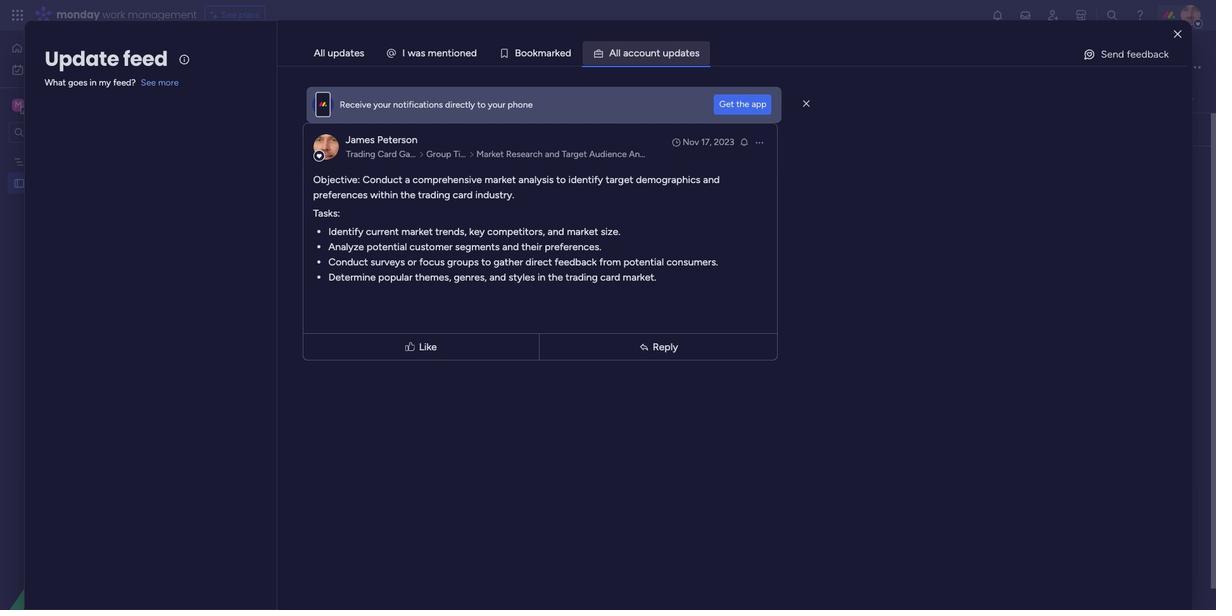 Task type: vqa. For each thing, say whether or not it's contained in the screenshot.
"REPLY" button
yes



Task type: locate. For each thing, give the bounding box(es) containing it.
1 vertical spatial market research and target audience analysis
[[240, 184, 425, 195]]

0 vertical spatial game
[[299, 41, 346, 62]]

0 vertical spatial trading
[[195, 41, 253, 62]]

status
[[540, 161, 566, 171], [540, 363, 566, 374]]

work right monday
[[102, 8, 125, 22]]

the down done
[[548, 271, 563, 283]]

l left 'p'
[[617, 47, 619, 59]]

a inside objective: conduct a comprehensive market analysis to identify target demographics and preferences within the trading card industry. tasks: identify current market trends, key competitors, and market size. analyze potential customer segments and their preferences. conduct surveys or focus groups to gather direct feedback from potential consumers. determine popular themes, genres, and styles in the trading card market.
[[405, 174, 410, 186]]

a right "b"
[[547, 47, 552, 59]]

notifications image
[[992, 9, 1005, 22]]

product
[[787, 60, 831, 76], [240, 207, 271, 217]]

o left 'p'
[[640, 47, 646, 59]]

group title field for status
[[215, 337, 284, 353]]

1 vertical spatial status
[[540, 363, 566, 374]]

2023 for nov 16, 2023
[[647, 252, 666, 262]]

Status field
[[537, 159, 569, 173], [537, 362, 569, 376]]

market research and target audience analysis inside market research and target audience analysis link
[[477, 149, 662, 160]]

0 vertical spatial analysis
[[629, 149, 662, 160]]

your right the receive
[[374, 99, 391, 110]]

n left i
[[442, 47, 448, 59]]

0 horizontal spatial t
[[448, 47, 452, 59]]

updates
[[808, 94, 842, 105]]

in
[[90, 77, 97, 88], [538, 271, 546, 283]]

feed
[[123, 44, 168, 73]]

person field for status
[[461, 362, 494, 376]]

updates
[[328, 47, 365, 59]]

0 horizontal spatial card
[[61, 177, 81, 188]]

james peterson image
[[1155, 61, 1169, 75]]

1 vertical spatial trading card game
[[346, 149, 423, 160]]

2 l from the left
[[619, 47, 621, 59]]

reminder image
[[740, 137, 750, 147]]

trading card game down james peterson link
[[346, 149, 423, 160]]

work inside option
[[44, 64, 63, 75]]

Date field
[[629, 159, 654, 173], [629, 362, 654, 376]]

research up 'analysis'
[[506, 149, 543, 160]]

1 horizontal spatial see
[[222, 10, 237, 20]]

feedback down preferences. at the left top of the page
[[555, 256, 597, 268]]

2 u from the left
[[663, 47, 669, 59]]

market up industry. at top
[[485, 174, 516, 186]]

0 horizontal spatial game
[[83, 177, 106, 188]]

0 vertical spatial work
[[102, 8, 125, 22]]

market research and target audience analysis up 'identify' in the left top of the page
[[477, 149, 662, 160]]

analysis
[[629, 149, 662, 160], [392, 184, 425, 195]]

3 n from the left
[[651, 47, 657, 59]]

card down from
[[601, 271, 621, 283]]

market research and target audience analysis link
[[475, 148, 662, 161]]

0 horizontal spatial see
[[141, 77, 156, 88]]

peterson
[[377, 134, 418, 146]]

conduct up within
[[363, 174, 403, 186]]

o right w
[[454, 47, 460, 59]]

2 vertical spatial game
[[83, 177, 106, 188]]

d inside tab
[[675, 47, 681, 59]]

design up "updates"
[[834, 60, 872, 76]]

1 vertical spatial work
[[44, 64, 63, 75]]

workspace image
[[12, 98, 25, 112]]

and
[[875, 60, 898, 76], [545, 149, 560, 160], [704, 174, 720, 186], [308, 184, 323, 195], [303, 207, 317, 217], [548, 226, 565, 238], [288, 229, 303, 240], [503, 241, 519, 253], [281, 252, 296, 263], [490, 271, 506, 283]]

directly
[[445, 99, 475, 110]]

1 u from the left
[[646, 47, 651, 59]]

design up distribution and logistics setup
[[273, 207, 301, 217]]

what goes in my feed? see more
[[45, 77, 179, 88]]

search everything image
[[1107, 9, 1119, 22]]

genres,
[[454, 271, 487, 283]]

1 horizontal spatial potential
[[624, 256, 664, 268]]

1 horizontal spatial analysis
[[629, 149, 662, 160]]

trading inside "link"
[[346, 149, 376, 160]]

group title for status
[[218, 134, 281, 150]]

2 your from the left
[[488, 99, 506, 110]]

1 status from the top
[[540, 161, 566, 171]]

potential up market.
[[624, 256, 664, 268]]

market up customer
[[402, 226, 433, 238]]

card for trading card game button
[[257, 41, 295, 62]]

research
[[506, 149, 543, 160], [269, 184, 306, 195]]

2 n from the left
[[460, 47, 466, 59]]

identify
[[329, 226, 364, 238]]

audience up target
[[590, 149, 627, 160]]

nov left 17,
[[683, 137, 700, 148]]

1 horizontal spatial product
[[787, 60, 831, 76]]

s right w
[[421, 47, 426, 59]]

current
[[366, 226, 399, 238]]

2 vertical spatial 2023
[[647, 252, 666, 262]]

u
[[646, 47, 651, 59], [663, 47, 669, 59]]

0 vertical spatial market research and target audience analysis
[[477, 149, 662, 160]]

2 vertical spatial trading card game
[[30, 177, 106, 188]]

groups
[[448, 256, 479, 268]]

2 horizontal spatial the
[[737, 99, 750, 110]]

1 horizontal spatial audience
[[590, 149, 627, 160]]

1 horizontal spatial development
[[901, 60, 977, 76]]

conduct
[[363, 174, 403, 186], [329, 256, 368, 268]]

option
[[0, 150, 162, 152]]

1 person field from the top
[[461, 159, 494, 173]]

nov 17, 2023
[[683, 137, 735, 148]]

logistics
[[305, 229, 340, 240]]

trading down comprehensive
[[418, 189, 451, 201]]

nov 21, 2023
[[618, 229, 666, 239]]

1 m from the left
[[428, 47, 437, 59]]

tab list up get the app
[[303, 41, 1188, 66]]

trading inside list box
[[30, 177, 59, 188]]

group title link
[[425, 148, 471, 161]]

1 group title field from the top
[[215, 134, 284, 150]]

card
[[453, 189, 473, 201], [601, 271, 621, 283]]

see left more
[[141, 77, 156, 88]]

nov left 21, at the right top
[[618, 229, 633, 239]]

1 horizontal spatial market research and target audience analysis
[[477, 149, 662, 160]]

3 t from the left
[[686, 47, 690, 59]]

1 vertical spatial in
[[538, 271, 546, 283]]

1 vertical spatial card
[[601, 271, 621, 283]]

3 e from the left
[[560, 47, 566, 59]]

trading card game
[[195, 41, 346, 62], [346, 149, 423, 160], [30, 177, 106, 188]]

tab list containing all updates
[[303, 41, 1188, 66]]

0 vertical spatial research
[[506, 149, 543, 160]]

1 horizontal spatial d
[[566, 47, 572, 59]]

target up the tasks:
[[325, 184, 350, 195]]

e left i
[[437, 47, 442, 59]]

trading card game inside the trading card game "link"
[[346, 149, 423, 160]]

0 vertical spatial trading card game
[[195, 41, 346, 62]]

l right a
[[619, 47, 621, 59]]

0 horizontal spatial s
[[421, 47, 426, 59]]

group
[[218, 134, 254, 150], [427, 149, 452, 160], [218, 337, 254, 352]]

0 vertical spatial nov
[[683, 137, 700, 148]]

development inside field
[[901, 60, 977, 76]]

1 vertical spatial see
[[141, 77, 156, 88]]

potential up surveys
[[367, 241, 407, 253]]

1
[[429, 188, 432, 195]]

market research and target audience analysis up the tasks:
[[240, 184, 425, 195]]

2 horizontal spatial d
[[675, 47, 681, 59]]

1 vertical spatial potential
[[624, 256, 664, 268]]

0 vertical spatial card
[[453, 189, 473, 201]]

analysis left '1'
[[392, 184, 425, 195]]

m left i
[[428, 47, 437, 59]]

1 vertical spatial research
[[269, 184, 306, 195]]

date up target
[[632, 161, 651, 171]]

1 horizontal spatial product design and development
[[787, 60, 977, 76]]

a right i
[[416, 47, 421, 59]]

1 vertical spatial game
[[399, 149, 423, 160]]

card left "all"
[[257, 41, 295, 62]]

0 vertical spatial tab list
[[303, 41, 1188, 66]]

1 horizontal spatial u
[[663, 47, 669, 59]]

0 vertical spatial status
[[540, 161, 566, 171]]

0 vertical spatial audience
[[590, 149, 627, 160]]

a down the trading card game "link"
[[405, 174, 410, 186]]

0 horizontal spatial m
[[428, 47, 437, 59]]

1 horizontal spatial design
[[834, 60, 872, 76]]

2 horizontal spatial n
[[651, 47, 657, 59]]

0 vertical spatial product design and development
[[787, 60, 977, 76]]

trading card game right public board image
[[30, 177, 106, 188]]

r
[[552, 47, 555, 59]]

a right 'p'
[[681, 47, 686, 59]]

within
[[370, 189, 398, 201]]

date field up target
[[629, 159, 654, 173]]

0 horizontal spatial tab
[[275, 67, 295, 87]]

t left 'p'
[[657, 47, 661, 59]]

potential
[[367, 241, 407, 253], [624, 256, 664, 268]]

e right 'p'
[[690, 47, 695, 59]]

1 c from the left
[[629, 47, 634, 59]]

1 horizontal spatial k
[[555, 47, 560, 59]]

target
[[606, 174, 634, 186]]

1 horizontal spatial n
[[460, 47, 466, 59]]

card down james peterson link
[[378, 149, 397, 160]]

see
[[222, 10, 237, 20], [141, 77, 156, 88]]

0 horizontal spatial u
[[646, 47, 651, 59]]

nov left 16,
[[618, 252, 633, 262]]

2 horizontal spatial market
[[567, 226, 599, 238]]

person field for date
[[461, 159, 494, 173]]

e right i
[[466, 47, 471, 59]]

card for the trading card game "link"
[[378, 149, 397, 160]]

2 vertical spatial card
[[61, 177, 81, 188]]

n
[[442, 47, 448, 59], [460, 47, 466, 59], [651, 47, 657, 59]]

0 vertical spatial card
[[257, 41, 295, 62]]

market research and target audience analysis
[[477, 149, 662, 160], [240, 184, 425, 195]]

2 status from the top
[[540, 363, 566, 374]]

1 vertical spatial person
[[464, 161, 491, 171]]

game inside "link"
[[399, 149, 423, 160]]

research up distribution and logistics setup
[[269, 184, 306, 195]]

to
[[477, 99, 486, 110], [557, 174, 566, 186], [482, 256, 491, 268]]

tab
[[582, 41, 711, 66], [275, 67, 295, 87]]

nov for nov 21, 2023
[[618, 229, 633, 239]]

filter button
[[398, 99, 458, 119]]

0 vertical spatial person field
[[461, 159, 494, 173]]

your
[[374, 99, 391, 110], [488, 99, 506, 110]]

u left 'p'
[[646, 47, 651, 59]]

card down comprehensive
[[453, 189, 473, 201]]

1 horizontal spatial work
[[102, 8, 125, 22]]

it
[[574, 183, 579, 194]]

marketing and branding campaign
[[240, 252, 376, 263]]

card inside "link"
[[378, 149, 397, 160]]

the right get
[[737, 99, 750, 110]]

1 status field from the top
[[537, 159, 569, 173]]

market up preferences. at the left top of the page
[[567, 226, 599, 238]]

in left my
[[90, 77, 97, 88]]

0 vertical spatial design
[[834, 60, 872, 76]]

trading right public board image
[[30, 177, 59, 188]]

design
[[834, 60, 872, 76], [273, 207, 301, 217]]

2 group title field from the top
[[215, 337, 284, 353]]

or
[[408, 256, 417, 268]]

target
[[562, 149, 587, 160], [325, 184, 350, 195]]

trading
[[195, 41, 253, 62], [346, 149, 376, 160], [30, 177, 59, 188]]

1 horizontal spatial your
[[488, 99, 506, 110]]

1 horizontal spatial the
[[548, 271, 563, 283]]

trading down preferences. at the left top of the page
[[566, 271, 598, 283]]

add view image
[[1189, 95, 1194, 105]]

tab list down 'p'
[[192, 67, 1192, 88]]

work
[[102, 8, 125, 22], [44, 64, 63, 75]]

0 horizontal spatial trading
[[30, 177, 59, 188]]

n left 'p'
[[651, 47, 657, 59]]

work up what
[[44, 64, 63, 75]]

0 vertical spatial product
[[787, 60, 831, 76]]

2 vertical spatial trading
[[30, 177, 59, 188]]

2023 right 17,
[[714, 137, 735, 148]]

2023 for nov 21, 2023
[[647, 229, 666, 239]]

select product image
[[11, 9, 24, 22]]

1 vertical spatial person field
[[461, 362, 494, 376]]

trading card game down plans
[[195, 41, 346, 62]]

1 vertical spatial trading
[[346, 149, 376, 160]]

2023 for nov 17, 2023
[[714, 137, 735, 148]]

2 vertical spatial person
[[464, 363, 491, 374]]

date field down reply 'button'
[[629, 362, 654, 376]]

4 o from the left
[[640, 47, 646, 59]]

u right a
[[663, 47, 669, 59]]

0 horizontal spatial the
[[401, 189, 416, 201]]

send feedback
[[1102, 48, 1170, 60]]

hide button
[[511, 99, 557, 119]]

setup
[[343, 229, 367, 240]]

industry.
[[476, 189, 515, 201]]

s
[[421, 47, 426, 59], [695, 47, 700, 59]]

2 project from the top
[[318, 363, 346, 374]]

objective:
[[313, 174, 360, 186]]

main
[[29, 99, 51, 111]]

0 vertical spatial market
[[477, 149, 504, 160]]

0 horizontal spatial in
[[90, 77, 97, 88]]

the left '1'
[[401, 189, 416, 201]]

1 vertical spatial card
[[378, 149, 397, 160]]

date down reply 'button'
[[632, 363, 651, 374]]

0 vertical spatial date field
[[629, 159, 654, 173]]

nov for nov 17, 2023
[[683, 137, 700, 148]]

preferences
[[313, 189, 368, 201]]

card right public board image
[[61, 177, 81, 188]]

1 d from the left
[[471, 47, 477, 59]]

1 k from the left
[[533, 47, 538, 59]]

2 s from the left
[[695, 47, 700, 59]]

1 horizontal spatial research
[[506, 149, 543, 160]]

direct
[[526, 256, 552, 268]]

2 horizontal spatial game
[[399, 149, 423, 160]]

feedback
[[1128, 48, 1170, 60], [555, 256, 597, 268]]

segments
[[455, 241, 500, 253]]

options image
[[755, 138, 765, 148]]

0 vertical spatial trading
[[418, 189, 451, 201]]

2 d from the left
[[566, 47, 572, 59]]

1 horizontal spatial market
[[485, 174, 516, 186]]

update
[[45, 44, 119, 73]]

james peterson link
[[346, 134, 418, 146]]

group title
[[218, 134, 281, 150], [427, 149, 471, 160], [218, 337, 281, 352]]

1 vertical spatial feedback
[[555, 256, 597, 268]]

2 person field from the top
[[461, 362, 494, 376]]

1 vertical spatial date
[[632, 363, 651, 374]]

product inside product design and development field
[[787, 60, 831, 76]]

1 n from the left
[[442, 47, 448, 59]]

s right 'p'
[[695, 47, 700, 59]]

trading for trading card game button
[[195, 41, 253, 62]]

in down direct
[[538, 271, 546, 283]]

Person field
[[461, 159, 494, 173], [461, 362, 494, 376]]

2023 right 16,
[[647, 252, 666, 262]]

1 vertical spatial development
[[320, 207, 373, 217]]

market
[[485, 174, 516, 186], [402, 226, 433, 238], [567, 226, 599, 238]]

1 vertical spatial project
[[318, 363, 346, 374]]

0 vertical spatial person
[[360, 104, 387, 114]]

notifications
[[393, 99, 443, 110]]

audience down the trading card game "link"
[[352, 184, 390, 195]]

to left it
[[557, 174, 566, 186]]

in inside objective: conduct a comprehensive market analysis to identify target demographics and preferences within the trading card industry. tasks: identify current market trends, key competitors, and market size. analyze potential customer segments and their preferences. conduct surveys or focus groups to gather direct feedback from potential consumers. determine popular themes, genres, and styles in the trading card market.
[[538, 271, 546, 283]]

to right directly at the top of the page
[[477, 99, 486, 110]]

0 vertical spatial project
[[318, 160, 346, 171]]

monday marketplace image
[[1076, 9, 1088, 22]]

consumers.
[[667, 256, 719, 268]]

title for status
[[257, 134, 281, 150]]

the inside get the app button
[[737, 99, 750, 110]]

see left plans
[[222, 10, 237, 20]]

development
[[901, 60, 977, 76], [320, 207, 373, 217]]

nov 17, 2023 link
[[672, 136, 735, 149]]

2023 right 21, at the right top
[[647, 229, 666, 239]]

e right r
[[560, 47, 566, 59]]

4 e from the left
[[690, 47, 695, 59]]

2 m from the left
[[538, 47, 547, 59]]

0 vertical spatial see
[[222, 10, 237, 20]]

reply button
[[542, 337, 775, 357]]

person inside person popup button
[[360, 104, 387, 114]]

group title for date
[[218, 337, 281, 352]]

b o o k m a r k e d
[[515, 47, 572, 59]]

t right w
[[448, 47, 452, 59]]

status for first status field from the top
[[540, 161, 566, 171]]

tab list
[[303, 41, 1188, 66], [192, 67, 1192, 88]]

0 horizontal spatial market research and target audience analysis
[[240, 184, 425, 195]]

Group Title field
[[215, 134, 284, 150], [215, 337, 284, 353]]

m left r
[[538, 47, 547, 59]]

slider arrow image
[[469, 148, 475, 161]]

1 o from the left
[[454, 47, 460, 59]]

2023
[[714, 137, 735, 148], [647, 229, 666, 239], [647, 252, 666, 262]]

person for date
[[464, 363, 491, 374]]

1 vertical spatial product
[[240, 207, 271, 217]]

popular
[[379, 271, 413, 283]]

d for i w a s m e n t i o n e d
[[471, 47, 477, 59]]

person for status
[[464, 161, 491, 171]]

m
[[15, 100, 22, 110]]

conduct down analyze
[[329, 256, 368, 268]]

update feed image
[[1020, 9, 1032, 22]]

t right 'p'
[[686, 47, 690, 59]]

product up updates button
[[787, 60, 831, 76]]

1 horizontal spatial market
[[477, 149, 504, 160]]

a right a
[[624, 47, 629, 59]]

market right slider arrow icon
[[477, 149, 504, 160]]

trading down see plans "button"
[[195, 41, 253, 62]]

project for date
[[318, 363, 346, 374]]

analysis up demographics
[[629, 149, 662, 160]]

audience inside market research and target audience analysis link
[[590, 149, 627, 160]]

market
[[477, 149, 504, 160], [240, 184, 267, 195]]

target up 'identify' in the left top of the page
[[562, 149, 587, 160]]

to down segments
[[482, 256, 491, 268]]

n right i
[[460, 47, 466, 59]]

2 e from the left
[[466, 47, 471, 59]]

workspace selection element
[[12, 98, 106, 114]]

lottie animation image
[[0, 482, 162, 610]]

a l l a c c o u n t u p d a t e s
[[610, 47, 700, 59]]

product up distribution
[[240, 207, 271, 217]]

main workspace
[[29, 99, 104, 111]]

0 horizontal spatial k
[[533, 47, 538, 59]]

trading down james
[[346, 149, 376, 160]]

feedback up james peterson image
[[1128, 48, 1170, 60]]

my
[[99, 77, 111, 88]]

o right "b"
[[527, 47, 533, 59]]

3 d from the left
[[675, 47, 681, 59]]

your left "phone"
[[488, 99, 506, 110]]

s inside tab
[[695, 47, 700, 59]]

o left r
[[521, 47, 527, 59]]

market up distribution
[[240, 184, 267, 195]]

1 vertical spatial group title field
[[215, 337, 284, 353]]

themes,
[[415, 271, 452, 283]]

0 horizontal spatial market
[[240, 184, 267, 195]]

campaign
[[336, 252, 376, 263]]

1 project from the top
[[318, 160, 346, 171]]

1 horizontal spatial card
[[601, 271, 621, 283]]

b
[[515, 47, 521, 59]]



Task type: describe. For each thing, give the bounding box(es) containing it.
customer
[[410, 241, 453, 253]]

group title field for date
[[215, 134, 284, 150]]

1 vertical spatial audience
[[352, 184, 390, 195]]

1 s from the left
[[421, 47, 426, 59]]

james
[[346, 134, 375, 146]]

sort button
[[462, 99, 507, 119]]

on
[[562, 183, 572, 194]]

group for date
[[218, 337, 254, 352]]

2 o from the left
[[521, 47, 527, 59]]

lottie animation element
[[0, 482, 162, 610]]

filter
[[419, 104, 439, 114]]

Product Design and Development field
[[784, 60, 1147, 77]]

send feedback button
[[1079, 44, 1175, 65]]

market inside market research and target audience analysis link
[[477, 149, 504, 160]]

size.
[[601, 226, 621, 238]]

0 horizontal spatial trading
[[418, 189, 451, 201]]

app
[[752, 99, 767, 110]]

nov 16, 2023
[[618, 252, 666, 262]]

trading card game for trading card game button
[[195, 41, 346, 62]]

receive your notifications directly to your phone
[[340, 99, 533, 110]]

add
[[217, 499, 233, 510]]

tab containing a
[[582, 41, 711, 66]]

marketing
[[240, 252, 279, 263]]

i
[[452, 47, 454, 59]]

card inside list box
[[61, 177, 81, 188]]

competitors,
[[488, 226, 545, 238]]

plans
[[239, 10, 260, 20]]

Search field
[[295, 100, 333, 118]]

1 horizontal spatial target
[[562, 149, 587, 160]]

market.
[[623, 271, 657, 283]]

game for trading card game button
[[299, 41, 346, 62]]

1 date field from the top
[[629, 159, 654, 173]]

0 vertical spatial in
[[90, 77, 97, 88]]

dapulse x slim image
[[804, 98, 810, 110]]

1 button
[[405, 177, 446, 200]]

phone
[[508, 99, 533, 110]]

group
[[254, 499, 278, 510]]

e inside tab
[[690, 47, 695, 59]]

analyze
[[329, 241, 364, 253]]

d for a l l a c c o u n t u p d a t e s
[[675, 47, 681, 59]]

trading card game inside trading card game list box
[[30, 177, 106, 188]]

styles
[[509, 271, 535, 283]]

my
[[29, 64, 41, 75]]

determine
[[329, 271, 376, 283]]

0 horizontal spatial target
[[325, 184, 350, 195]]

1 l from the left
[[617, 47, 619, 59]]

1 vertical spatial analysis
[[392, 184, 425, 195]]

0 horizontal spatial research
[[269, 184, 306, 195]]

m for e
[[428, 47, 437, 59]]

monday work management
[[56, 8, 197, 22]]

my work link
[[8, 60, 154, 80]]

james peterson image
[[1181, 5, 1202, 25]]

get the app
[[720, 99, 767, 110]]

2 c from the left
[[634, 47, 640, 59]]

management
[[128, 8, 197, 22]]

person button
[[340, 99, 395, 119]]

project for status
[[318, 160, 346, 171]]

work for my
[[44, 64, 63, 75]]

p
[[669, 47, 675, 59]]

0 vertical spatial to
[[477, 99, 486, 110]]

help image
[[1135, 9, 1147, 22]]

0 horizontal spatial development
[[320, 207, 373, 217]]

monday
[[56, 8, 100, 22]]

2 status field from the top
[[537, 362, 569, 376]]

2 k from the left
[[555, 47, 560, 59]]

work for monday
[[102, 8, 125, 22]]

trading card game link
[[344, 148, 423, 161]]

1 date from the top
[[632, 161, 651, 171]]

distribution and logistics setup
[[240, 229, 367, 240]]

my work option
[[8, 60, 154, 80]]

workspace
[[54, 99, 104, 111]]

1 vertical spatial tab list
[[192, 67, 1192, 88]]

group for status
[[218, 134, 254, 150]]

public board image
[[13, 177, 25, 189]]

new
[[235, 499, 252, 510]]

status for first status field from the bottom of the page
[[540, 363, 566, 374]]

trading for the trading card game "link"
[[346, 149, 376, 160]]

working on it
[[527, 183, 579, 194]]

0 horizontal spatial card
[[453, 189, 473, 201]]

1 vertical spatial design
[[273, 207, 301, 217]]

demographics
[[636, 174, 701, 186]]

what
[[45, 77, 66, 88]]

1 e from the left
[[437, 47, 442, 59]]

done
[[542, 252, 564, 262]]

21,
[[635, 229, 645, 239]]

1 vertical spatial product design and development
[[240, 207, 373, 217]]

focus
[[420, 256, 445, 268]]

receive
[[340, 99, 371, 110]]

1 vertical spatial to
[[557, 174, 566, 186]]

preferences.
[[545, 241, 602, 253]]

reply
[[653, 341, 679, 353]]

2 vertical spatial to
[[482, 256, 491, 268]]

identify
[[569, 174, 604, 186]]

2 t from the left
[[657, 47, 661, 59]]

i
[[403, 47, 405, 59]]

2 date from the top
[[632, 363, 651, 374]]

home option
[[8, 38, 154, 58]]

1 your from the left
[[374, 99, 391, 110]]

see inside "button"
[[222, 10, 237, 20]]

tasks:
[[313, 207, 340, 219]]

arrow down image
[[443, 101, 458, 117]]

hide
[[531, 104, 550, 114]]

trading card game list box
[[0, 148, 162, 365]]

branding
[[298, 252, 334, 263]]

home link
[[8, 38, 154, 58]]

gather
[[494, 256, 523, 268]]

invite members image
[[1048, 9, 1060, 22]]

a
[[610, 47, 617, 59]]

1 horizontal spatial trading
[[566, 271, 598, 283]]

james peterson
[[346, 134, 418, 146]]

my work
[[29, 64, 63, 75]]

3 o from the left
[[527, 47, 533, 59]]

16,
[[635, 252, 645, 262]]

close image
[[1175, 29, 1182, 39]]

o inside tab
[[640, 47, 646, 59]]

surveys
[[371, 256, 405, 268]]

trends,
[[436, 226, 467, 238]]

w
[[408, 47, 416, 59]]

add new group button
[[193, 494, 283, 515]]

17,
[[702, 137, 712, 148]]

n inside tab
[[651, 47, 657, 59]]

like button
[[306, 328, 537, 366]]

goes
[[68, 77, 87, 88]]

nov for nov 16, 2023
[[618, 252, 633, 262]]

updates button
[[788, 90, 851, 110]]

title for date
[[257, 337, 281, 352]]

product design and development inside field
[[787, 60, 977, 76]]

update feed
[[45, 44, 168, 73]]

game inside list box
[[83, 177, 106, 188]]

game for the trading card game "link"
[[399, 149, 423, 160]]

home
[[28, 42, 52, 53]]

design inside field
[[834, 60, 872, 76]]

like
[[419, 341, 437, 353]]

0 vertical spatial conduct
[[363, 174, 403, 186]]

get
[[720, 99, 735, 110]]

1 t from the left
[[448, 47, 452, 59]]

feed?
[[113, 77, 136, 88]]

0 horizontal spatial market
[[402, 226, 433, 238]]

m for a
[[538, 47, 547, 59]]

1 vertical spatial the
[[401, 189, 416, 201]]

i w a s m e n t i o n e d
[[403, 47, 477, 59]]

slider arrow image
[[419, 148, 425, 161]]

feedback inside objective: conduct a comprehensive market analysis to identify target demographics and preferences within the trading card industry. tasks: identify current market trends, key competitors, and market size. analyze potential customer segments and their preferences. conduct surveys or focus groups to gather direct feedback from potential consumers. determine popular themes, genres, and styles in the trading card market.
[[555, 256, 597, 268]]

0 vertical spatial potential
[[367, 241, 407, 253]]

1 vertical spatial conduct
[[329, 256, 368, 268]]

and inside field
[[875, 60, 898, 76]]

trading card game for the trading card game "link"
[[346, 149, 423, 160]]

objective: conduct a comprehensive market analysis to identify target demographics and preferences within the trading card industry. tasks: identify current market trends, key competitors, and market size. analyze potential customer segments and their preferences. conduct surveys or focus groups to gather direct feedback from potential consumers. determine popular themes, genres, and styles in the trading card market.
[[313, 174, 720, 283]]

2 date field from the top
[[629, 362, 654, 376]]

see more link
[[141, 77, 179, 89]]

add new group
[[217, 499, 278, 510]]

send
[[1102, 48, 1125, 60]]

get the app button
[[715, 94, 772, 115]]

feedback inside button
[[1128, 48, 1170, 60]]



